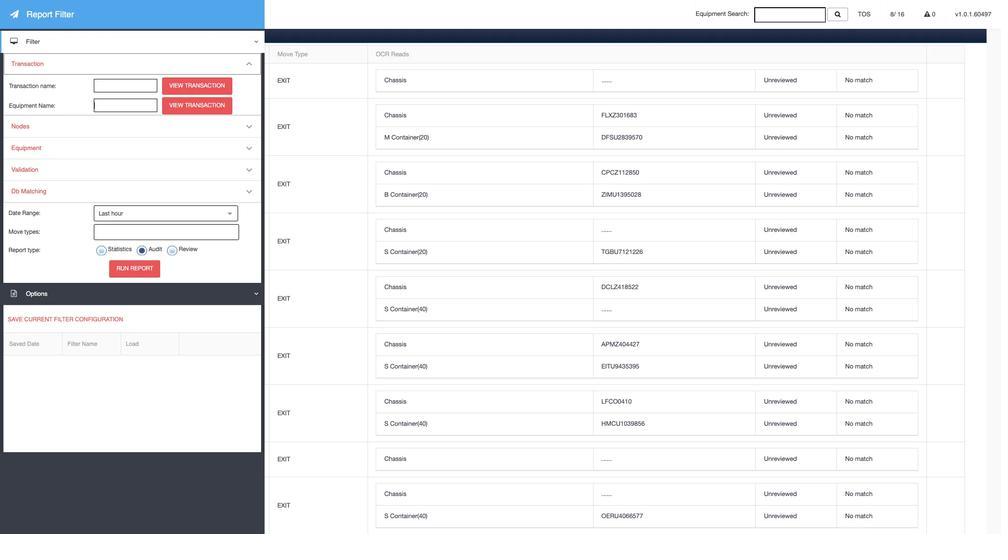 Task type: vqa. For each thing, say whether or not it's contained in the screenshot.
Connection
no



Task type: locate. For each thing, give the bounding box(es) containing it.
chassis cell
[[376, 70, 593, 92], [376, 105, 593, 127], [376, 162, 593, 184], [376, 220, 593, 242], [376, 277, 593, 299], [376, 334, 593, 356], [376, 391, 593, 413], [376, 449, 593, 471], [376, 484, 593, 506]]

10- inside ap20231016001428 2023-10-16 12:16:23
[[57, 243, 66, 250]]

10- for 12:16:23
[[57, 243, 66, 250]]

no
[[845, 77, 854, 84], [845, 112, 854, 119], [845, 134, 854, 141], [845, 169, 854, 176], [845, 191, 854, 198], [845, 226, 854, 234], [845, 248, 854, 256], [845, 284, 854, 291], [845, 306, 854, 313], [845, 341, 854, 348], [845, 363, 854, 370], [845, 398, 854, 405], [845, 420, 854, 427], [845, 455, 854, 463], [845, 490, 854, 498], [845, 513, 854, 520]]

10- inside the ap20231016001431 2023-10-16 12:17:06
[[57, 82, 66, 89]]

chassis
[[384, 77, 407, 84], [384, 112, 407, 119], [384, 169, 407, 176], [384, 226, 407, 234], [384, 284, 407, 291], [384, 341, 407, 348], [384, 398, 407, 405], [384, 455, 407, 463], [384, 490, 407, 498]]

report inside button
[[130, 265, 153, 272]]

chassis for hmcu1039856
[[384, 398, 407, 405]]

4 no from the top
[[845, 169, 854, 176]]

container(40) for eitu9435395
[[390, 363, 428, 370]]

4 container(40) from the top
[[390, 513, 428, 520]]

match
[[855, 77, 873, 84], [855, 112, 873, 119], [855, 134, 873, 141], [855, 169, 873, 176], [855, 191, 873, 198], [855, 226, 873, 234], [855, 248, 873, 256], [855, 284, 873, 291], [855, 306, 873, 313], [855, 341, 873, 348], [855, 363, 873, 370], [855, 398, 873, 405], [855, 420, 873, 427], [855, 455, 873, 463], [855, 490, 873, 498], [855, 513, 873, 520]]

9 chassis cell from the top
[[376, 484, 593, 506]]

...... cell for 16th the no match cell from the bottom
[[593, 70, 756, 92]]

10- down 'ap20231016001431'
[[57, 82, 66, 89]]

no for 9th the no match cell from the top of the page
[[845, 306, 854, 313]]

container(40)
[[390, 306, 428, 313], [390, 363, 428, 370], [390, 420, 428, 427], [390, 513, 428, 520]]

1 25 from the top
[[214, 238, 221, 245]]

12 match from the top
[[855, 398, 873, 405]]

...... cell
[[593, 70, 756, 92], [593, 220, 756, 242], [593, 299, 756, 321], [593, 449, 756, 471], [593, 484, 756, 506]]

s container(40) for eitu9435395
[[384, 363, 428, 370]]

9 exit cell from the top
[[269, 477, 367, 534]]

equipment inside transaction menu item
[[9, 103, 37, 109]]

ocr reads
[[376, 51, 409, 58]]

5 no match from the top
[[845, 191, 873, 198]]

filter name link
[[63, 333, 121, 355]]

3 exit from the top
[[277, 180, 290, 188]]

2023- inside the ap20231016001431 2023-10-16 12:17:06
[[41, 82, 57, 89]]

1 vertical spatial container(20)
[[390, 191, 428, 198]]

1 vertical spatial date
[[27, 341, 39, 347]]

zimu1395028
[[602, 191, 641, 198]]

3 chassis cell from the top
[[376, 162, 593, 184]]

0 horizontal spatial date
[[9, 210, 21, 217]]

8 unreviewed from the top
[[764, 284, 797, 291]]

1 no match from the top
[[845, 77, 873, 84]]

exit
[[277, 77, 290, 84], [277, 123, 290, 130], [277, 180, 290, 188], [277, 238, 290, 245], [277, 295, 290, 302], [277, 352, 290, 359], [277, 409, 290, 417], [277, 456, 290, 463], [277, 502, 290, 509]]

7 match from the top
[[855, 248, 873, 256]]

ocr
[[376, 51, 389, 58]]

filter left the home
[[26, 38, 40, 45]]

no for 10th the no match cell from the bottom of the page
[[845, 248, 854, 256]]

move inside grid
[[277, 51, 293, 58]]

...... up oeru4066577
[[602, 490, 612, 498]]

1 horizontal spatial move
[[277, 51, 293, 58]]

12 unreviewed from the top
[[764, 398, 797, 405]]

filter right bars icon
[[55, 9, 74, 19]]

2 unreviewed from the top
[[764, 112, 797, 119]]

ap20231016001429 2023-10-16 12:16:36
[[41, 175, 100, 193]]

2 no match from the top
[[845, 112, 873, 119]]

b
[[384, 191, 389, 198]]

16
[[898, 11, 905, 18], [66, 82, 73, 89], [66, 185, 73, 193], [66, 243, 73, 250], [66, 300, 73, 307]]

16 inside dropdown button
[[898, 11, 905, 18]]

m container(20) cell
[[376, 127, 593, 149]]

view transaction button for name:
[[162, 97, 232, 115]]

filter for filter name
[[68, 341, 80, 347]]

2 25 cell from the top
[[206, 442, 269, 477]]

unreviewed cell for the tgbu7121226 cell
[[756, 242, 837, 264]]

row group
[[33, 64, 965, 534], [376, 105, 918, 149], [376, 162, 918, 207], [376, 220, 918, 264], [376, 277, 918, 321], [376, 334, 918, 378], [376, 391, 918, 435], [376, 484, 918, 528]]

row group for exit cell corresponding to zimu1395028
[[376, 162, 918, 207]]

row
[[33, 46, 965, 64], [33, 64, 965, 99], [376, 70, 918, 92], [33, 99, 965, 156], [376, 105, 918, 127], [376, 127, 918, 149], [33, 156, 965, 213], [376, 162, 918, 184], [376, 184, 918, 207], [33, 213, 965, 271], [376, 220, 918, 242], [376, 242, 918, 264], [33, 271, 965, 328], [376, 277, 918, 299], [376, 299, 918, 321], [33, 328, 965, 385], [4, 333, 261, 355], [376, 334, 918, 356], [376, 356, 918, 378], [33, 385, 965, 442], [376, 391, 918, 413], [376, 413, 918, 435], [33, 442, 965, 477], [376, 449, 918, 471], [33, 477, 965, 534], [376, 484, 918, 506], [376, 506, 918, 528]]

s for oeru4066577
[[384, 513, 388, 520]]

filter name
[[68, 341, 97, 347]]

25 inside 25 cell
[[214, 238, 221, 245]]

16 down ap20231016001429
[[66, 185, 73, 193]]

no match for 12th the no match cell from the bottom of the page
[[845, 191, 873, 198]]

12 no from the top
[[845, 398, 854, 405]]

6 no from the top
[[845, 226, 854, 234]]

no for 15th the no match cell
[[845, 490, 854, 498]]

10 unreviewed cell from the top
[[756, 334, 837, 356]]

0 vertical spatial move
[[277, 51, 293, 58]]

15 match from the top
[[855, 490, 873, 498]]

4 no match from the top
[[845, 169, 873, 176]]

3 s from the top
[[384, 363, 388, 370]]

22
[[214, 77, 221, 84]]

view transaction down '22'
[[169, 102, 225, 109]]

unreviewed for the dclz418522 cell
[[764, 284, 797, 291]]

unreviewed for zimu1395028 cell
[[764, 191, 797, 198]]

14 unreviewed cell from the top
[[756, 449, 837, 471]]

13 unreviewed cell from the top
[[756, 413, 837, 435]]

10-
[[57, 82, 66, 89], [57, 185, 66, 193], [57, 243, 66, 250], [57, 300, 66, 307]]

no match cell
[[837, 70, 918, 92], [837, 105, 918, 127], [837, 127, 918, 149], [837, 162, 918, 184], [837, 184, 918, 207], [837, 220, 918, 242], [837, 242, 918, 264], [837, 277, 918, 299], [837, 299, 918, 321], [837, 334, 918, 356], [837, 356, 918, 378], [837, 391, 918, 413], [837, 413, 918, 435], [837, 449, 918, 471], [837, 484, 918, 506], [837, 506, 918, 528]]

move
[[277, 51, 293, 58], [9, 229, 23, 235]]

16 down 'ap20231016001431'
[[66, 82, 73, 89]]

13 no from the top
[[845, 420, 854, 427]]

10- inside ap20231016001429 2023-10-16 12:16:36
[[57, 185, 66, 193]]

run report
[[117, 265, 153, 272]]

unreviewed cell for flxz301683 cell
[[756, 105, 837, 127]]

1 vertical spatial equipment
[[9, 103, 37, 109]]

1 vertical spatial view transaction button
[[162, 97, 232, 115]]

16 down ap20231016001427
[[66, 300, 73, 307]]

2 exit from the top
[[277, 123, 290, 130]]

equipment
[[696, 10, 726, 17], [9, 103, 37, 109], [11, 144, 41, 152]]

last hour
[[99, 210, 123, 217]]

row group for exit cell corresponding to tgbu7121226
[[376, 220, 918, 264]]

no match for 16th the no match cell
[[845, 513, 873, 520]]

chassis cell for oeru4066577
[[376, 484, 593, 506]]

exit cell
[[269, 64, 367, 99], [269, 99, 367, 156], [269, 156, 367, 213], [269, 213, 367, 271], [269, 271, 367, 328], [269, 328, 367, 385], [269, 385, 367, 442], [269, 442, 367, 477], [269, 477, 367, 534]]

3 no from the top
[[845, 134, 854, 141]]

1 vertical spatial 25 cell
[[206, 442, 269, 477]]

14 match from the top
[[855, 455, 873, 463]]

cell containing ap20231016001429
[[33, 156, 206, 213]]

13 unreviewed from the top
[[764, 420, 797, 427]]

apmz404427
[[602, 341, 640, 348]]

0 vertical spatial date
[[9, 210, 21, 217]]

10- down ap20231016001427
[[57, 300, 66, 307]]

14 unreviewed from the top
[[764, 455, 797, 463]]

0 horizontal spatial move
[[9, 229, 23, 235]]

transaction inside grid
[[41, 51, 73, 58]]

...... down hmcu1039856 at the bottom of the page
[[602, 455, 612, 463]]

10 no from the top
[[845, 341, 854, 348]]

equipment left search:
[[696, 10, 726, 17]]

16 unreviewed from the top
[[764, 513, 797, 520]]

view transaction down node
[[169, 82, 225, 89]]

m
[[384, 134, 390, 141]]

no match for 14th the no match cell from the bottom of the page
[[845, 134, 873, 141]]

b container(20) cell
[[376, 184, 593, 207]]

view transaction button down '22'
[[162, 97, 232, 115]]

5 unreviewed cell from the top
[[756, 184, 837, 207]]

...... up tgbu7121226
[[602, 226, 612, 234]]

4 s from the top
[[384, 420, 388, 427]]

menu containing nodes
[[3, 116, 261, 203]]

0 vertical spatial equipment
[[696, 10, 726, 17]]

12:16:23
[[75, 243, 100, 250]]

9 match from the top
[[855, 306, 873, 313]]

unreviewed for ...... cell corresponding to 3rd the no match cell from the bottom
[[764, 455, 797, 463]]

view transaction button down node
[[162, 78, 232, 95]]

transaction down '22'
[[185, 102, 225, 109]]

3 2023- from the top
[[41, 243, 57, 250]]

2 ...... cell from the top
[[593, 220, 756, 242]]

10- down ap20231016001428
[[57, 243, 66, 250]]

8 unreviewed cell from the top
[[756, 277, 837, 299]]

13 no match cell from the top
[[837, 413, 918, 435]]

filter left name
[[68, 341, 80, 347]]

7 chassis from the top
[[384, 398, 407, 405]]

12 unreviewed cell from the top
[[756, 391, 837, 413]]

1 horizontal spatial date
[[27, 341, 39, 347]]

match for 3rd the no match cell from the bottom
[[855, 455, 873, 463]]

no for ninth the no match cell from the bottom
[[845, 284, 854, 291]]

unreviewed for apmz404427 'cell'
[[764, 341, 797, 348]]

16 no match from the top
[[845, 513, 873, 520]]

2023- inside ap20231016001429 2023-10-16 12:16:36
[[41, 185, 57, 193]]

25 cell for eighth exit cell
[[206, 442, 269, 477]]

tab list containing home
[[32, 26, 987, 534]]

cell containing ap20231016001428
[[33, 213, 206, 271]]

12:16:14
[[75, 300, 100, 307]]

16 right "8/" at the right top of the page
[[898, 11, 905, 18]]

1 2023- from the top
[[41, 82, 57, 89]]

4 chassis cell from the top
[[376, 220, 593, 242]]

unreviewed cell
[[756, 70, 837, 92], [756, 105, 837, 127], [756, 127, 837, 149], [756, 162, 837, 184], [756, 184, 837, 207], [756, 220, 837, 242], [756, 242, 837, 264], [756, 277, 837, 299], [756, 299, 837, 321], [756, 334, 837, 356], [756, 356, 837, 378], [756, 391, 837, 413], [756, 413, 837, 435], [756, 449, 837, 471], [756, 484, 837, 506], [756, 506, 837, 528]]

no match for fourth the no match cell from the top of the page
[[845, 169, 873, 176]]

6 chassis from the top
[[384, 341, 407, 348]]

5 s from the top
[[384, 513, 388, 520]]

tgbu7121226 cell
[[593, 242, 756, 264]]

s container(40) for ......
[[384, 306, 428, 313]]

ap20231016001425
[[41, 347, 98, 354]]

16 for s container(40)
[[66, 300, 73, 307]]

unreviewed cell for ...... cell corresponding to 3rd the no match cell from the bottom
[[756, 449, 837, 471]]

...... for ...... cell related to 11th the no match cell from the bottom of the page
[[602, 226, 612, 234]]

0 vertical spatial container(20)
[[392, 134, 429, 141]]

name:
[[39, 103, 55, 109]]

date right saved
[[27, 341, 39, 347]]

......
[[602, 77, 612, 84], [602, 226, 612, 234], [602, 306, 612, 313], [602, 455, 612, 463], [602, 490, 612, 498]]

16 inside 'ap20231016001427 2023-10-16 12:16:14'
[[66, 300, 73, 307]]

nodes
[[11, 123, 29, 130]]

16 no from the top
[[845, 513, 854, 520]]

transaction up transaction name:
[[11, 60, 44, 67]]

9 chassis from the top
[[384, 490, 407, 498]]

view
[[169, 82, 183, 89], [169, 102, 183, 109]]

exit cell for ......
[[269, 271, 367, 328]]

5 ...... cell from the top
[[593, 484, 756, 506]]

container(40) for ......
[[390, 306, 428, 313]]

6 unreviewed from the top
[[764, 226, 797, 234]]

container(20) inside cell
[[390, 191, 428, 198]]

8 exit from the top
[[277, 456, 290, 463]]

1 vertical spatial report
[[9, 247, 26, 253]]

8/ 16 button
[[881, 0, 914, 29]]

8 no from the top
[[845, 284, 854, 291]]

tos button
[[849, 0, 881, 29]]

3 s container(40) from the top
[[384, 420, 428, 427]]

flxz301683 cell
[[593, 105, 756, 127]]

3 match from the top
[[855, 134, 873, 141]]

8 chassis cell from the top
[[376, 449, 593, 471]]

25
[[214, 238, 221, 245], [214, 456, 221, 463]]

report up the home
[[26, 9, 52, 19]]

report
[[26, 9, 52, 19], [9, 247, 26, 253], [130, 265, 153, 272]]

15 unreviewed cell from the top
[[756, 484, 837, 506]]

unreviewed cell for lfco0410 cell
[[756, 391, 837, 413]]

ap20231016001426
[[41, 451, 98, 458]]

2 vertical spatial filter
[[68, 341, 80, 347]]

2 unreviewed cell from the top
[[756, 105, 837, 127]]

3 unreviewed from the top
[[764, 134, 797, 141]]

2 vertical spatial report
[[130, 265, 153, 272]]

ap20231016001427 2023-10-16 12:16:14
[[41, 290, 100, 307]]

match for 9th the no match cell from the top of the page
[[855, 306, 873, 313]]

ap20231016001431 2023-10-16 12:17:06
[[41, 72, 100, 89]]

reports link
[[67, 26, 109, 46]]

row containing b container(20)
[[376, 184, 918, 207]]

2023- right type:
[[41, 243, 57, 250]]

7 no from the top
[[845, 248, 854, 256]]

7 exit from the top
[[277, 409, 290, 417]]

11 match from the top
[[855, 363, 873, 370]]

1 vertical spatial 25
[[214, 456, 221, 463]]

chassis for tgbu7121226
[[384, 226, 407, 234]]

move inside report filter navigation
[[9, 229, 23, 235]]

s for hmcu1039856
[[384, 420, 388, 427]]

move for move types:
[[9, 229, 23, 235]]

apmz404427 cell
[[593, 334, 756, 356]]

no match for fifth the no match cell from the bottom
[[845, 398, 873, 405]]

exit for oeru4066577
[[277, 502, 290, 509]]

cpcz112850
[[602, 169, 639, 176]]

2023-
[[41, 82, 57, 89], [41, 185, 57, 193], [41, 243, 57, 250], [41, 300, 57, 307]]

hmcu1039856
[[602, 420, 645, 427]]

s container(40) cell
[[376, 299, 593, 321], [376, 356, 593, 378], [376, 413, 593, 435], [376, 506, 593, 528]]

2 view from the top
[[169, 102, 183, 109]]

no match for 11th the no match cell from the bottom of the page
[[845, 226, 873, 234]]

transaction name:
[[9, 83, 56, 90]]

container(20) for s container(20)
[[390, 248, 428, 256]]

1 vertical spatial view
[[169, 102, 183, 109]]

0 vertical spatial 25 cell
[[206, 213, 269, 271]]

row containing ap20231016001426
[[33, 442, 965, 477]]

25 inside the ap20231016001426 25
[[214, 456, 221, 463]]

15 unreviewed from the top
[[764, 490, 797, 498]]

0 horizontal spatial report
[[9, 247, 26, 253]]

transaction up equipment name:
[[9, 83, 39, 90]]

unreviewed for ...... cell corresponding to 9th the no match cell from the top of the page
[[764, 306, 797, 313]]

3 10- from the top
[[57, 243, 66, 250]]

container(20)
[[392, 134, 429, 141], [390, 191, 428, 198], [390, 248, 428, 256]]

container(20) for b container(20)
[[390, 191, 428, 198]]

2 vertical spatial container(20)
[[390, 248, 428, 256]]

...... up the flxz301683
[[602, 77, 612, 84]]

unreviewed cell for the dclz418522 cell
[[756, 277, 837, 299]]

1 container(40) from the top
[[390, 306, 428, 313]]

21 cell
[[206, 328, 269, 385]]

1 no from the top
[[845, 77, 854, 84]]

5 exit cell from the top
[[269, 271, 367, 328]]

1 vertical spatial move
[[9, 229, 23, 235]]

16 for s container(20)
[[66, 243, 73, 250]]

0 vertical spatial view transaction
[[169, 82, 225, 89]]

transaction
[[41, 51, 73, 58], [11, 60, 44, 67], [185, 82, 225, 89], [9, 83, 39, 90], [185, 102, 225, 109]]

11 unreviewed from the top
[[764, 363, 797, 370]]

2 chassis from the top
[[384, 112, 407, 119]]

0 vertical spatial view transaction button
[[162, 78, 232, 95]]

1 match from the top
[[855, 77, 873, 84]]

10- down ap20231016001429
[[57, 185, 66, 193]]

view transaction for equipment name:
[[169, 102, 225, 109]]

filter link
[[0, 31, 265, 53]]

unreviewed
[[764, 77, 797, 84], [764, 112, 797, 119], [764, 134, 797, 141], [764, 169, 797, 176], [764, 191, 797, 198], [764, 226, 797, 234], [764, 248, 797, 256], [764, 284, 797, 291], [764, 306, 797, 313], [764, 341, 797, 348], [764, 363, 797, 370], [764, 398, 797, 405], [764, 420, 797, 427], [764, 455, 797, 463], [764, 490, 797, 498], [764, 513, 797, 520]]

2023- up name:
[[41, 82, 57, 89]]

4 ...... cell from the top
[[593, 449, 756, 471]]

match for 14th the no match cell from the bottom of the page
[[855, 134, 873, 141]]

no match for 6th the no match cell from the bottom of the page
[[845, 363, 873, 370]]

1 horizontal spatial report
[[26, 9, 52, 19]]

s container(20)
[[384, 248, 428, 256]]

16 down ap20231016001428
[[66, 243, 73, 250]]

name:
[[40, 83, 56, 90]]

view transaction button
[[162, 78, 232, 95], [162, 97, 232, 115]]

equipment up 'validation'
[[11, 144, 41, 152]]

...... down 'dclz418522'
[[602, 306, 612, 313]]

2 horizontal spatial report
[[130, 265, 153, 272]]

report left type:
[[9, 247, 26, 253]]

9 no from the top
[[845, 306, 854, 313]]

menu
[[3, 116, 261, 203]]

16 inside ap20231016001429 2023-10-16 12:16:36
[[66, 185, 73, 193]]

6 exit cell from the top
[[269, 328, 367, 385]]

grid
[[33, 46, 965, 534]]

s container(40)
[[384, 306, 428, 313], [384, 363, 428, 370], [384, 420, 428, 427], [384, 513, 428, 520]]

flxz301683
[[602, 112, 637, 119]]

unreviewed for ...... cell related to 11th the no match cell from the bottom of the page
[[764, 226, 797, 234]]

0 vertical spatial 25
[[214, 238, 221, 245]]

11 no match from the top
[[845, 363, 873, 370]]

unreviewed for 15th the no match cell's ...... cell
[[764, 490, 797, 498]]

2023- down ap20231016001429
[[41, 185, 57, 193]]

8 match from the top
[[855, 284, 873, 291]]

view transaction for transaction name:
[[169, 82, 225, 89]]

1 vertical spatial view transaction
[[169, 102, 225, 109]]

5 exit from the top
[[277, 295, 290, 302]]

row group for exit cell corresponding to ......
[[376, 277, 918, 321]]

1 vertical spatial filter
[[26, 38, 40, 45]]

exit cell for tgbu7121226
[[269, 213, 367, 271]]

None field
[[754, 7, 826, 23], [94, 225, 106, 240], [754, 7, 826, 23], [94, 225, 106, 240]]

s
[[384, 248, 388, 256], [384, 306, 388, 313], [384, 363, 388, 370], [384, 420, 388, 427], [384, 513, 388, 520]]

options link
[[0, 283, 265, 305]]

10- inside 'ap20231016001427 2023-10-16 12:16:14'
[[57, 300, 66, 307]]

2023- inside 'ap20231016001427 2023-10-16 12:16:14'
[[41, 300, 57, 307]]

transaction down "home" link at top
[[41, 51, 73, 58]]

unreviewed cell for hmcu1039856 cell
[[756, 413, 837, 435]]

no for 3rd the no match cell from the bottom
[[845, 455, 854, 463]]

16 inside ap20231016001428 2023-10-16 12:16:23
[[66, 243, 73, 250]]

1 25 cell from the top
[[206, 213, 269, 271]]

3 s container(40) cell from the top
[[376, 413, 593, 435]]

no for 16th the no match cell
[[845, 513, 854, 520]]

2 vertical spatial equipment
[[11, 144, 41, 152]]

5 chassis from the top
[[384, 284, 407, 291]]

node
[[214, 51, 229, 58]]

2023- inside ap20231016001428 2023-10-16 12:16:23
[[41, 243, 57, 250]]

chassis for eitu9435395
[[384, 341, 407, 348]]

exit cell for zimu1395028
[[269, 156, 367, 213]]

tab list
[[32, 26, 987, 534]]

v1.0.1.60497
[[955, 11, 992, 18]]

4 match from the top
[[855, 169, 873, 176]]

14 no from the top
[[845, 455, 854, 463]]

dclz418522
[[602, 284, 639, 291]]

s container(40) cell for oeru4066577
[[376, 506, 593, 528]]

equipment up nodes
[[9, 103, 37, 109]]

2023- down "options"
[[41, 300, 57, 307]]

row containing ap20231016001431
[[33, 64, 965, 99]]

report for report type:
[[9, 247, 26, 253]]

eitu9435395
[[602, 363, 639, 370]]

3 chassis from the top
[[384, 169, 407, 176]]

0
[[931, 11, 936, 18]]

exit cell for eitu9435395
[[269, 328, 367, 385]]

oeru4066577 cell
[[593, 506, 756, 528]]

row containing saved date
[[4, 333, 261, 355]]

unreviewed for cpcz112850 cell on the top right of page
[[764, 169, 797, 176]]

0 vertical spatial view
[[169, 82, 183, 89]]

move left "types:"
[[9, 229, 23, 235]]

4 unreviewed from the top
[[764, 169, 797, 176]]

16 unreviewed cell from the top
[[756, 506, 837, 528]]

report right "run"
[[130, 265, 153, 272]]

reports
[[74, 32, 102, 39]]

row containing m container(20)
[[376, 127, 918, 149]]

2 s from the top
[[384, 306, 388, 313]]

hour
[[111, 210, 123, 217]]

view transaction
[[169, 82, 225, 89], [169, 102, 225, 109]]

4 exit from the top
[[277, 238, 290, 245]]

7 unreviewed from the top
[[764, 248, 797, 256]]

None text field
[[94, 79, 157, 93], [94, 99, 157, 112], [94, 79, 157, 93], [94, 99, 157, 112]]

s container(40) cell for ......
[[376, 299, 593, 321]]

move left the type
[[277, 51, 293, 58]]

25 cell
[[206, 213, 269, 271], [206, 442, 269, 477]]

4 chassis from the top
[[384, 226, 407, 234]]

10 no match cell from the top
[[837, 334, 918, 356]]

cell
[[33, 64, 206, 99], [927, 64, 965, 99], [33, 99, 206, 156], [206, 99, 269, 156], [927, 99, 965, 156], [33, 156, 206, 213], [927, 156, 965, 213], [33, 213, 206, 271], [927, 213, 965, 271], [33, 271, 206, 328], [206, 271, 269, 328], [927, 271, 965, 328], [927, 328, 965, 385], [33, 385, 206, 442], [206, 385, 269, 442], [927, 385, 965, 442], [927, 442, 965, 477], [33, 477, 206, 534], [206, 477, 269, 534], [927, 477, 965, 534]]

2 10- from the top
[[57, 185, 66, 193]]

2 no match cell from the top
[[837, 105, 918, 127]]

no match for 15th the no match cell from the bottom of the page
[[845, 112, 873, 119]]

equipment for name:
[[9, 103, 37, 109]]

filter
[[55, 9, 74, 19], [26, 38, 40, 45], [68, 341, 80, 347]]

date left range: on the top left of the page
[[9, 210, 21, 217]]

0 vertical spatial report
[[26, 9, 52, 19]]

3 container(40) from the top
[[390, 420, 428, 427]]

report type:
[[9, 247, 41, 253]]

unreviewed cell for 16th the no match cell from the bottom's ...... cell
[[756, 70, 837, 92]]

chassis for zimu1395028
[[384, 169, 407, 176]]

...... cell for 3rd the no match cell from the bottom
[[593, 449, 756, 471]]

2 view transaction button from the top
[[162, 97, 232, 115]]

9 unreviewed cell from the top
[[756, 299, 837, 321]]

exit cell for oeru4066577
[[269, 477, 367, 534]]

saved date link
[[4, 333, 62, 355]]

exit cell for dfsu2839570
[[269, 99, 367, 156]]

10 no match from the top
[[845, 341, 873, 348]]



Task type: describe. For each thing, give the bounding box(es) containing it.
row group for exit cell associated with dfsu2839570
[[376, 105, 918, 149]]

10- for 12:16:36
[[57, 185, 66, 193]]

saved
[[9, 341, 26, 347]]

2023- for 2023-10-16 12:17:06
[[41, 82, 57, 89]]

23 cell
[[206, 156, 269, 213]]

no match for 9th the no match cell from the top of the page
[[845, 306, 873, 313]]

move type
[[277, 51, 308, 58]]

nodes link
[[4, 116, 261, 138]]

21
[[214, 352, 221, 359]]

...... for ...... cell corresponding to 3rd the no match cell from the bottom
[[602, 455, 612, 463]]

type
[[295, 51, 308, 58]]

4 no match cell from the top
[[837, 162, 918, 184]]

unreviewed cell for zimu1395028 cell
[[756, 184, 837, 207]]

load
[[126, 341, 139, 347]]

saved date
[[9, 341, 39, 347]]

search image
[[835, 11, 841, 17]]

row containing s container(20)
[[376, 242, 918, 264]]

match for 10th the no match cell from the bottom of the page
[[855, 248, 873, 256]]

m container(20)
[[384, 134, 429, 141]]

no for fifth the no match cell from the bottom
[[845, 398, 854, 405]]

row inside report filter navigation
[[4, 333, 261, 355]]

unreviewed cell for apmz404427 'cell'
[[756, 334, 837, 356]]

no for 16th the no match cell from the bottom
[[845, 77, 854, 84]]

move types:
[[9, 229, 40, 235]]

match for 12th the no match cell from the bottom of the page
[[855, 191, 873, 198]]

match for ninth the no match cell from the bottom
[[855, 284, 873, 291]]

matching
[[21, 188, 46, 195]]

match for 16th the no match cell
[[855, 513, 873, 520]]

db
[[11, 188, 19, 195]]

1 chassis from the top
[[384, 77, 407, 84]]

...... for ...... cell corresponding to 9th the no match cell from the top of the page
[[602, 306, 612, 313]]

row group containing ap20231016001431
[[33, 64, 965, 534]]

lfco0410
[[602, 398, 632, 405]]

11 no match cell from the top
[[837, 356, 918, 378]]

range:
[[22, 210, 41, 217]]

hmcu1039856 cell
[[593, 413, 756, 435]]

match for fifth the no match cell from the bottom
[[855, 398, 873, 405]]

8/ 16
[[891, 11, 905, 18]]

bars image
[[40, 9, 47, 18]]

3 no match cell from the top
[[837, 127, 918, 149]]

home link
[[34, 26, 66, 46]]

0 vertical spatial filter
[[55, 9, 74, 19]]

eitu9435395 cell
[[593, 356, 756, 378]]

audit
[[149, 246, 162, 253]]

warning image
[[924, 11, 931, 17]]

15 no match cell from the top
[[837, 484, 918, 506]]

0 button
[[915, 0, 945, 29]]

no for 15th the no match cell from the bottom of the page
[[845, 112, 854, 119]]

db matching link
[[4, 181, 261, 203]]

2023- for 2023-10-16 12:16:36
[[41, 185, 57, 193]]

2023- for 2023-10-16 12:16:23
[[41, 243, 57, 250]]

equipment search:
[[696, 10, 754, 17]]

5 no match cell from the top
[[837, 184, 918, 207]]

no for 14th the no match cell from the bottom of the page
[[845, 134, 854, 141]]

exit for ......
[[277, 295, 290, 302]]

view transaction button for name:
[[162, 78, 232, 95]]

ap20231016001431
[[41, 72, 98, 79]]

options
[[26, 290, 48, 297]]

run
[[117, 265, 129, 272]]

v1.0.1.60497 button
[[946, 0, 1001, 29]]

no match for ninth the no match cell from the bottom
[[845, 284, 873, 291]]

23
[[214, 180, 221, 188]]

exit for dfsu2839570
[[277, 123, 290, 130]]

date range:
[[9, 210, 41, 217]]

tos
[[858, 11, 871, 18]]

...... for 15th the no match cell's ...... cell
[[602, 490, 612, 498]]

transaction link
[[4, 53, 261, 75]]

transaction down node
[[185, 82, 225, 89]]

equipment link
[[4, 138, 261, 159]]

8 no match cell from the top
[[837, 277, 918, 299]]

8/
[[891, 11, 896, 18]]

lfco0410 cell
[[593, 391, 756, 413]]

statistics
[[108, 246, 132, 253]]

ap20231016001427
[[41, 290, 98, 297]]

chassis cell for hmcu1039856
[[376, 391, 593, 413]]

chassis for dfsu2839570
[[384, 112, 407, 119]]

b container(20)
[[384, 191, 428, 198]]

chassis cell for eitu9435395
[[376, 334, 593, 356]]

match for 15th the no match cell
[[855, 490, 873, 498]]

transaction menu item
[[4, 53, 261, 115]]

unreviewed cell for ...... cell corresponding to 9th the no match cell from the top of the page
[[756, 299, 837, 321]]

cell containing ap20231016001431
[[33, 64, 206, 99]]

validation
[[11, 166, 38, 173]]

2023- for 2023-10-16 12:16:14
[[41, 300, 57, 307]]

move for move type
[[277, 51, 293, 58]]

12 no match cell from the top
[[837, 391, 918, 413]]

unreviewed cell for ...... cell related to 11th the no match cell from the bottom of the page
[[756, 220, 837, 242]]

no match for 10th the no match cell from the bottom of the page
[[845, 248, 873, 256]]

row containing transaction
[[33, 46, 965, 64]]

report for report filter
[[26, 9, 52, 19]]

s container(40) for hmcu1039856
[[384, 420, 428, 427]]

no match for 10th the no match cell from the top
[[845, 341, 873, 348]]

unreviewed cell for eitu9435395 cell
[[756, 356, 837, 378]]

dclz418522 cell
[[593, 277, 756, 299]]

16 no match cell from the top
[[837, 506, 918, 528]]

equipment name:
[[9, 103, 55, 109]]

s for ......
[[384, 306, 388, 313]]

8 chassis from the top
[[384, 455, 407, 463]]

1 exit from the top
[[277, 77, 290, 84]]

no match for 3rd the no match cell from the bottom
[[845, 455, 873, 463]]

exit for hmcu1039856
[[277, 409, 290, 417]]

no match for 13th the no match cell from the top
[[845, 420, 873, 427]]

row group for exit cell associated with oeru4066577
[[376, 484, 918, 528]]

view for transaction name:
[[169, 82, 183, 89]]

name
[[82, 341, 97, 347]]

dfsu2839570
[[602, 134, 643, 141]]

report filter link
[[0, 0, 265, 29]]

exit for tgbu7121226
[[277, 238, 290, 245]]

unreviewed for eitu9435395 cell
[[764, 363, 797, 370]]

unreviewed cell for dfsu2839570 cell
[[756, 127, 837, 149]]

chassis for ......
[[384, 284, 407, 291]]

exit cell for hmcu1039856
[[269, 385, 367, 442]]

chassis cell for zimu1395028
[[376, 162, 593, 184]]

view for equipment name:
[[169, 102, 183, 109]]

report filter navigation
[[0, 0, 265, 452]]

cell containing ap20231016001427
[[33, 271, 206, 328]]

types:
[[24, 229, 40, 235]]

...... for 16th the no match cell from the bottom's ...... cell
[[602, 77, 612, 84]]

12:16:36
[[75, 185, 100, 193]]

...... cell for 9th the no match cell from the top of the page
[[593, 299, 756, 321]]

16 inside the ap20231016001431 2023-10-16 12:17:06
[[66, 82, 73, 89]]

reads
[[391, 51, 409, 58]]

tgbu7121226
[[602, 248, 643, 256]]

exit for eitu9435395
[[277, 352, 290, 359]]

container(40) for hmcu1039856
[[390, 420, 428, 427]]

1 no match cell from the top
[[837, 70, 918, 92]]

6 no match cell from the top
[[837, 220, 918, 242]]

ap20231016001429
[[41, 175, 98, 183]]

22 cell
[[206, 64, 269, 99]]

review
[[179, 246, 198, 253]]

date inside row
[[27, 341, 39, 347]]

match for 15th the no match cell from the bottom of the page
[[855, 112, 873, 119]]

ap20231016001425 21
[[41, 347, 221, 359]]

zimu1395028 cell
[[593, 184, 756, 207]]

match for fourth the no match cell from the top of the page
[[855, 169, 873, 176]]

validation link
[[4, 159, 261, 181]]

unreviewed for flxz301683 cell
[[764, 112, 797, 119]]

cpcz112850 cell
[[593, 162, 756, 184]]

ap20231016001428
[[41, 233, 98, 240]]

ap20231016001428 2023-10-16 12:16:23
[[41, 233, 100, 250]]

report filter
[[26, 9, 74, 19]]

1 chassis cell from the top
[[376, 70, 593, 92]]

row group for hmcu1039856 exit cell
[[376, 391, 918, 435]]

s container(20) cell
[[376, 242, 593, 264]]

db matching
[[11, 188, 46, 195]]

home
[[41, 32, 59, 39]]

1 exit cell from the top
[[269, 64, 367, 99]]

7 no match cell from the top
[[837, 242, 918, 264]]

14 no match cell from the top
[[837, 449, 918, 471]]

load link
[[121, 333, 179, 355]]

match for 13th the no match cell from the top
[[855, 420, 873, 427]]

unreviewed cell for 15th the no match cell's ...... cell
[[756, 484, 837, 506]]

menu inside report filter navigation
[[3, 116, 261, 203]]

transaction inside transaction link
[[11, 60, 44, 67]]

8 exit cell from the top
[[269, 442, 367, 477]]

no for 11th the no match cell from the bottom of the page
[[845, 226, 854, 234]]

25 cell for exit cell corresponding to tgbu7121226
[[206, 213, 269, 271]]

row group for exit cell related to eitu9435395
[[376, 334, 918, 378]]

chassis for oeru4066577
[[384, 490, 407, 498]]

run report button
[[109, 260, 160, 278]]

dfsu2839570 cell
[[593, 127, 756, 149]]

12:17:06
[[75, 82, 100, 89]]

last
[[99, 210, 110, 217]]

search:
[[728, 10, 749, 17]]

grid containing transaction
[[33, 46, 965, 534]]

ap20231016001426 25
[[41, 451, 221, 463]]

filter for filter
[[26, 38, 40, 45]]

type:
[[28, 247, 41, 253]]

s container(40) for oeru4066577
[[384, 513, 428, 520]]

oeru4066577
[[602, 513, 643, 520]]

exit for zimu1395028
[[277, 180, 290, 188]]

no for 6th the no match cell from the bottom of the page
[[845, 363, 854, 370]]

container(40) for oeru4066577
[[390, 513, 428, 520]]

10- for 12:17:06
[[57, 82, 66, 89]]

9 no match cell from the top
[[837, 299, 918, 321]]

match for 6th the no match cell from the bottom of the page
[[855, 363, 873, 370]]



